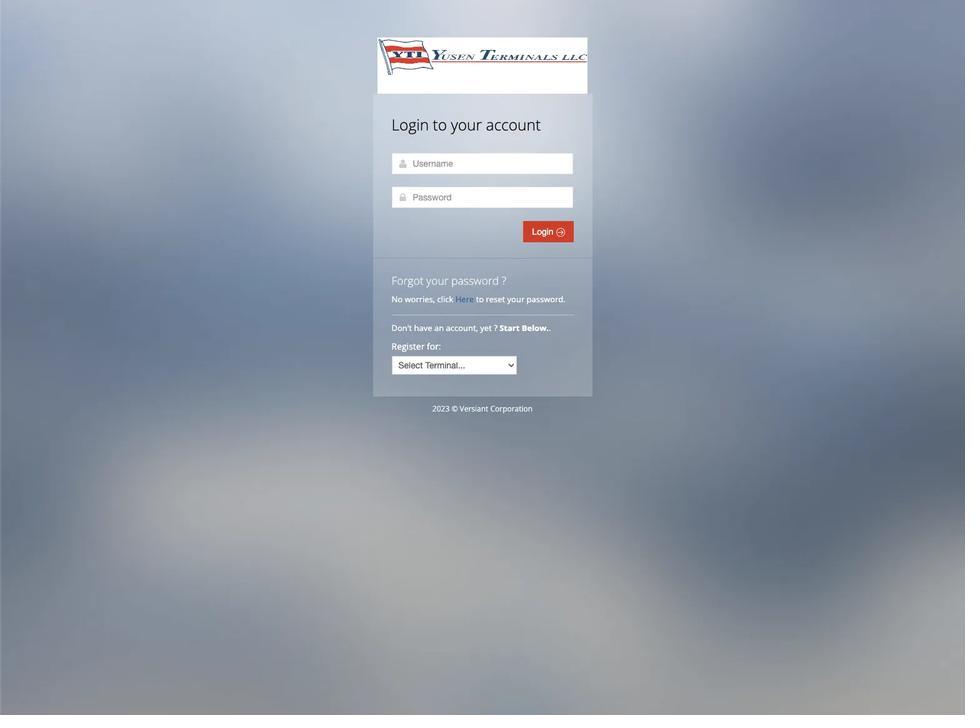 Task type: locate. For each thing, give the bounding box(es) containing it.
1 vertical spatial your
[[426, 273, 449, 288]]

? right yet
[[494, 323, 497, 334]]

no
[[392, 294, 403, 305]]

your right reset
[[507, 294, 525, 305]]

0 vertical spatial to
[[433, 114, 447, 135]]

password.
[[527, 294, 566, 305]]

corporation
[[490, 404, 533, 414]]

user image
[[398, 159, 408, 169]]

forgot your password ? no worries, click here to reset your password.
[[392, 273, 566, 305]]

0 vertical spatial ?
[[502, 273, 506, 288]]

your up click on the left top of page
[[426, 273, 449, 288]]

2 vertical spatial your
[[507, 294, 525, 305]]

lock image
[[398, 193, 408, 203]]

click
[[437, 294, 453, 305]]

2023 © versiant corporation
[[432, 404, 533, 414]]

don't have an account, yet ? start below. .
[[392, 323, 553, 334]]

versiant
[[460, 404, 488, 414]]

account
[[486, 114, 541, 135]]

1 horizontal spatial login
[[532, 227, 556, 237]]

login to your account
[[392, 114, 541, 135]]

1 vertical spatial to
[[476, 294, 484, 305]]

your
[[451, 114, 482, 135], [426, 273, 449, 288], [507, 294, 525, 305]]

©
[[452, 404, 458, 414]]

login for login to your account
[[392, 114, 429, 135]]

1 vertical spatial login
[[532, 227, 556, 237]]

0 horizontal spatial login
[[392, 114, 429, 135]]

? up reset
[[502, 273, 506, 288]]

0 horizontal spatial ?
[[494, 323, 497, 334]]

login inside button
[[532, 227, 556, 237]]

login
[[392, 114, 429, 135], [532, 227, 556, 237]]

don't
[[392, 323, 412, 334]]

register for:
[[392, 341, 441, 353]]

1 horizontal spatial to
[[476, 294, 484, 305]]

to up username text field
[[433, 114, 447, 135]]

0 horizontal spatial to
[[433, 114, 447, 135]]

your up username text field
[[451, 114, 482, 135]]

Password password field
[[392, 187, 573, 208]]

here
[[456, 294, 474, 305]]

to
[[433, 114, 447, 135], [476, 294, 484, 305]]

0 vertical spatial your
[[451, 114, 482, 135]]

?
[[502, 273, 506, 288], [494, 323, 497, 334]]

1 horizontal spatial ?
[[502, 273, 506, 288]]

swapright image
[[556, 228, 565, 237]]

login for login
[[532, 227, 556, 237]]

password
[[451, 273, 499, 288]]

0 vertical spatial login
[[392, 114, 429, 135]]

to right here link
[[476, 294, 484, 305]]

yet
[[480, 323, 492, 334]]

forgot
[[392, 273, 424, 288]]

start
[[500, 323, 520, 334]]

here link
[[456, 294, 474, 305]]



Task type: describe. For each thing, give the bounding box(es) containing it.
below.
[[522, 323, 549, 334]]

1 horizontal spatial your
[[451, 114, 482, 135]]

? inside forgot your password ? no worries, click here to reset your password.
[[502, 273, 506, 288]]

for:
[[427, 341, 441, 353]]

.
[[549, 323, 551, 334]]

1 vertical spatial ?
[[494, 323, 497, 334]]

account,
[[446, 323, 478, 334]]

register
[[392, 341, 425, 353]]

have
[[414, 323, 432, 334]]

2023
[[432, 404, 450, 414]]

2 horizontal spatial your
[[507, 294, 525, 305]]

login button
[[523, 221, 574, 243]]

worries,
[[405, 294, 435, 305]]

Username text field
[[392, 153, 573, 174]]

0 horizontal spatial your
[[426, 273, 449, 288]]

an
[[434, 323, 444, 334]]

to inside forgot your password ? no worries, click here to reset your password.
[[476, 294, 484, 305]]

reset
[[486, 294, 505, 305]]



